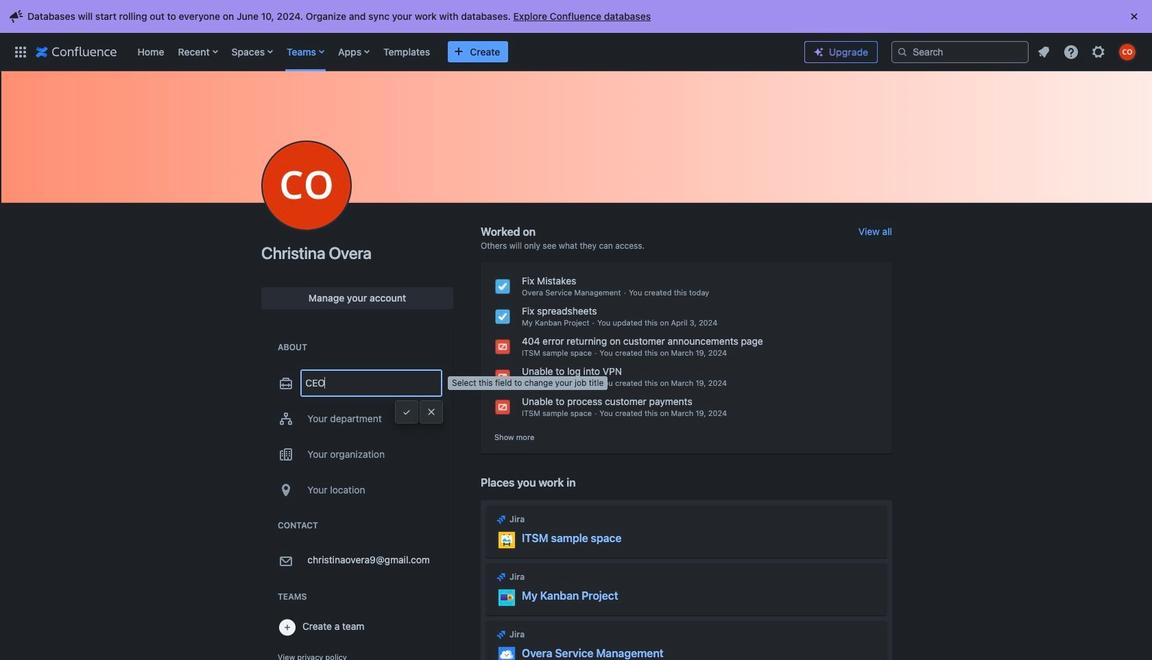 Task type: describe. For each thing, give the bounding box(es) containing it.
Your job title field
[[302, 371, 442, 396]]

appswitcher icon image
[[12, 44, 29, 60]]

list for premium image on the top right of the page
[[1032, 39, 1145, 64]]

Search field
[[892, 41, 1029, 63]]

list for appswitcher icon
[[131, 33, 794, 71]]

1 jira image from the top
[[496, 572, 507, 583]]

search image
[[898, 46, 909, 57]]

2 jira image from the top
[[496, 630, 507, 641]]

settings icon image
[[1091, 44, 1108, 60]]



Task type: vqa. For each thing, say whether or not it's contained in the screenshot.
second Jira icon from the top
yes



Task type: locate. For each thing, give the bounding box(es) containing it.
banner
[[0, 30, 1153, 74]]

list
[[131, 33, 794, 71], [1032, 39, 1145, 64]]

premium image
[[814, 47, 825, 58]]

alert
[[8, 5, 1146, 27]]

0 horizontal spatial list
[[131, 33, 794, 71]]

0 vertical spatial jira image
[[496, 572, 507, 583]]

1 vertical spatial jira image
[[496, 630, 507, 641]]

tooltip
[[448, 377, 608, 390]]

1 horizontal spatial list
[[1032, 39, 1145, 64]]

jira image
[[496, 514, 507, 525], [496, 514, 507, 525], [496, 572, 507, 583], [496, 630, 507, 641]]

global element
[[8, 33, 794, 71]]

notification icon image
[[1036, 44, 1053, 60]]

profile image actions image
[[299, 178, 315, 194]]

jira image
[[496, 572, 507, 583], [496, 630, 507, 641]]

help icon image
[[1064, 44, 1080, 60]]

None search field
[[892, 41, 1029, 63]]

confluence image
[[36, 44, 117, 60], [36, 44, 117, 60]]

close image
[[1127, 8, 1143, 25]]



